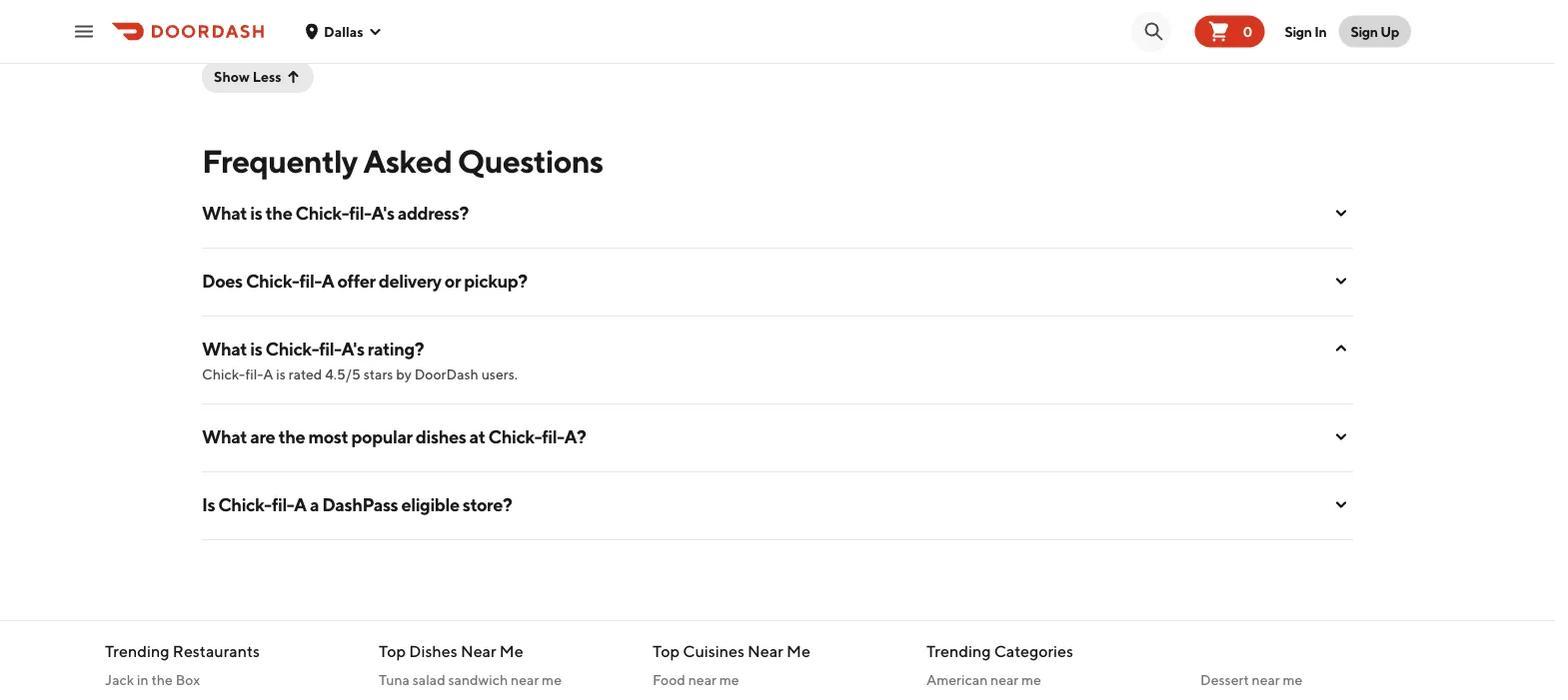 Task type: vqa. For each thing, say whether or not it's contained in the screenshot.
FEE corresponding to Pavilions
no



Task type: describe. For each thing, give the bounding box(es) containing it.
sign up
[[1351, 23, 1400, 39]]

chick- up rated
[[266, 338, 319, 359]]

4.5/5
[[325, 366, 361, 383]]

0 vertical spatial a's
[[371, 202, 394, 223]]

by
[[396, 366, 412, 383]]

top for top cuisines near me
[[653, 642, 680, 661]]

the for box
[[151, 672, 173, 688]]

dishes
[[416, 426, 466, 447]]

rating?
[[368, 338, 424, 359]]

1 me from the left
[[542, 672, 562, 688]]

menu
[[791, 656, 834, 675]]

or
[[445, 270, 461, 291]]

the for most
[[278, 426, 305, 447]]

chick- right at at left bottom
[[488, 426, 542, 447]]

chick- down frequently
[[295, 202, 349, 223]]

doordash
[[415, 366, 479, 383]]

me for american near me
[[1022, 672, 1042, 688]]

view
[[750, 656, 787, 675]]

is for chick-
[[250, 338, 262, 359]]

a for a
[[294, 494, 307, 515]]

chick- right is
[[218, 494, 272, 515]]

tuna salad sandwich near me link
[[379, 670, 629, 690]]

food
[[653, 672, 686, 688]]

chick- left rated
[[202, 366, 245, 383]]

address?
[[398, 202, 469, 223]]

dishes
[[409, 642, 458, 661]]

near for food near me
[[688, 672, 717, 688]]

sign up link
[[1339, 15, 1412, 47]]

trending restaurants
[[105, 642, 260, 661]]

1 vertical spatial a's
[[341, 338, 365, 359]]

a?
[[564, 426, 586, 447]]

jack
[[105, 672, 134, 688]]

is
[[202, 494, 215, 515]]

categories
[[994, 642, 1074, 661]]

dallas button
[[304, 23, 384, 39]]

top dishes near me
[[379, 642, 523, 661]]

dessert
[[1201, 672, 1249, 688]]

in
[[137, 672, 149, 688]]

dallas
[[324, 23, 364, 39]]

cuisines
[[683, 642, 745, 661]]

2 vertical spatial is
[[276, 366, 286, 383]]

in
[[1315, 23, 1327, 39]]

sandwich
[[448, 672, 508, 688]]

frequently asked questions
[[202, 142, 603, 179]]

near for american near me
[[991, 672, 1019, 688]]

show
[[214, 68, 250, 85]]

box
[[176, 672, 200, 688]]

dashpass
[[322, 494, 398, 515]]

rated
[[289, 366, 322, 383]]

a
[[310, 494, 319, 515]]

me for top cuisines near me
[[787, 642, 811, 661]]

stars
[[364, 366, 393, 383]]

near for dishes
[[461, 642, 496, 661]]

is for the
[[250, 202, 262, 223]]

top for top dishes near me
[[379, 642, 406, 661]]

me for food near me
[[719, 672, 739, 688]]

does
[[202, 270, 243, 291]]

is chick-fil-a a dashpass eligible store?
[[202, 494, 512, 515]]



Task type: locate. For each thing, give the bounding box(es) containing it.
chick-
[[295, 202, 349, 223], [246, 270, 299, 291], [266, 338, 319, 359], [202, 366, 245, 383], [488, 426, 542, 447], [218, 494, 272, 515]]

trending categories
[[927, 642, 1074, 661]]

is down frequently
[[250, 202, 262, 223]]

trending
[[105, 642, 169, 661], [927, 642, 991, 661]]

less
[[253, 68, 282, 85]]

food near me
[[653, 672, 739, 688]]

me
[[500, 642, 523, 661], [787, 642, 811, 661]]

what is the chick-fil-a's address?
[[202, 202, 469, 223]]

fil-
[[349, 202, 371, 223], [299, 270, 322, 291], [319, 338, 341, 359], [245, 366, 263, 383], [542, 426, 564, 447], [272, 494, 294, 515]]

is left rated
[[276, 366, 286, 383]]

sign left up
[[1351, 23, 1378, 39]]

1 near from the left
[[461, 642, 496, 661]]

what left are
[[202, 426, 247, 447]]

1 horizontal spatial top
[[653, 642, 680, 661]]

0 vertical spatial what
[[202, 202, 247, 223]]

1 vertical spatial a
[[263, 366, 273, 383]]

asked
[[363, 142, 452, 179]]

users.
[[482, 366, 518, 383]]

american
[[927, 672, 988, 688]]

the for chick-
[[266, 202, 292, 223]]

3 what from the top
[[202, 426, 247, 447]]

does chick-fil-a offer delivery or pickup?
[[202, 270, 528, 291]]

tuna salad sandwich near me
[[379, 672, 562, 688]]

2 vertical spatial the
[[151, 672, 173, 688]]

1 near from the left
[[511, 672, 539, 688]]

0 vertical spatial a
[[322, 270, 334, 291]]

2 vertical spatial what
[[202, 426, 247, 447]]

trending for trending restaurants
[[105, 642, 169, 661]]

what for what is the chick-fil-a's address?
[[202, 202, 247, 223]]

me
[[542, 672, 562, 688], [719, 672, 739, 688], [1022, 672, 1042, 688], [1283, 672, 1303, 688]]

a left offer
[[322, 270, 334, 291]]

a
[[322, 270, 334, 291], [263, 366, 273, 383], [294, 494, 307, 515]]

0 horizontal spatial trending
[[105, 642, 169, 661]]

top up food
[[653, 642, 680, 661]]

near down cuisines
[[688, 672, 717, 688]]

me up food near me link
[[787, 642, 811, 661]]

popular
[[351, 426, 413, 447]]

up
[[1381, 23, 1400, 39]]

near
[[461, 642, 496, 661], [748, 642, 784, 661]]

1 me from the left
[[500, 642, 523, 661]]

near
[[511, 672, 539, 688], [688, 672, 717, 688], [991, 672, 1019, 688], [1252, 672, 1280, 688]]

2 trending from the left
[[927, 642, 991, 661]]

1 trending from the left
[[105, 642, 169, 661]]

me down categories
[[1022, 672, 1042, 688]]

0 horizontal spatial a's
[[341, 338, 365, 359]]

show less
[[214, 68, 282, 85]]

the down frequently
[[266, 202, 292, 223]]

questions
[[458, 142, 603, 179]]

near right dessert
[[1252, 672, 1280, 688]]

the
[[266, 202, 292, 223], [278, 426, 305, 447], [151, 672, 173, 688]]

sign
[[1285, 23, 1312, 39], [1351, 23, 1378, 39]]

restaurants
[[173, 642, 260, 661]]

fil- left a
[[272, 494, 294, 515]]

top cuisines near me
[[653, 642, 811, 661]]

jack in the box link
[[105, 670, 355, 690]]

a left rated
[[263, 366, 273, 383]]

open menu image
[[72, 19, 96, 43]]

1 sign from the left
[[1285, 23, 1312, 39]]

2 sign from the left
[[1351, 23, 1378, 39]]

salad
[[413, 672, 446, 688]]

is up are
[[250, 338, 262, 359]]

store?
[[463, 494, 512, 515]]

dessert near me link
[[1201, 670, 1451, 690]]

2 horizontal spatial a
[[322, 270, 334, 291]]

4 near from the left
[[1252, 672, 1280, 688]]

a left a
[[294, 494, 307, 515]]

eligible
[[401, 494, 460, 515]]

view menu button
[[710, 646, 846, 686]]

near right sandwich
[[511, 672, 539, 688]]

fil- right at at left bottom
[[542, 426, 564, 447]]

a's
[[371, 202, 394, 223], [341, 338, 365, 359]]

1 horizontal spatial sign
[[1351, 23, 1378, 39]]

offer
[[337, 270, 376, 291]]

near for dessert near me
[[1252, 672, 1280, 688]]

at
[[469, 426, 485, 447]]

chick- right does
[[246, 270, 299, 291]]

1 vertical spatial the
[[278, 426, 305, 447]]

0 horizontal spatial a
[[263, 366, 273, 383]]

1 vertical spatial what
[[202, 338, 247, 359]]

me for dessert near me
[[1283, 672, 1303, 688]]

fil- down frequently asked questions
[[349, 202, 371, 223]]

a's left 'address?' on the top
[[371, 202, 394, 223]]

jack in the box
[[105, 672, 200, 688]]

3 me from the left
[[1022, 672, 1042, 688]]

trending up american
[[927, 642, 991, 661]]

0 vertical spatial is
[[250, 202, 262, 223]]

near up sandwich
[[461, 642, 496, 661]]

sign in link
[[1273, 11, 1339, 51]]

pickup?
[[464, 270, 528, 291]]

2 vertical spatial a
[[294, 494, 307, 515]]

what down does
[[202, 338, 247, 359]]

sign in
[[1285, 23, 1327, 39]]

sign left "in"
[[1285, 23, 1312, 39]]

fil- left offer
[[299, 270, 322, 291]]

3 near from the left
[[991, 672, 1019, 688]]

frequently
[[202, 142, 357, 179]]

0 vertical spatial the
[[266, 202, 292, 223]]

what up does
[[202, 202, 247, 223]]

me right dessert
[[1283, 672, 1303, 688]]

sign for sign in
[[1285, 23, 1312, 39]]

0 button
[[1195, 15, 1265, 47]]

1 horizontal spatial near
[[748, 642, 784, 661]]

top up tuna
[[379, 642, 406, 661]]

chick-fil-a is rated 4.5/5 stars by doordash users.
[[202, 366, 518, 383]]

view menu
[[750, 656, 834, 675]]

food near me link
[[653, 670, 903, 690]]

what
[[202, 202, 247, 223], [202, 338, 247, 359], [202, 426, 247, 447]]

me right sandwich
[[542, 672, 562, 688]]

1 horizontal spatial a's
[[371, 202, 394, 223]]

0 horizontal spatial sign
[[1285, 23, 1312, 39]]

american near me link
[[927, 670, 1177, 690]]

fil- left rated
[[245, 366, 263, 383]]

trending for trending categories
[[927, 642, 991, 661]]

what is chick-fil-a's rating?
[[202, 338, 424, 359]]

0 horizontal spatial near
[[461, 642, 496, 661]]

1 horizontal spatial me
[[787, 642, 811, 661]]

delivery
[[379, 270, 442, 291]]

near down trending categories
[[991, 672, 1019, 688]]

sign for sign up
[[1351, 23, 1378, 39]]

is
[[250, 202, 262, 223], [250, 338, 262, 359], [276, 366, 286, 383]]

are
[[250, 426, 275, 447]]

2 top from the left
[[653, 642, 680, 661]]

what are the most popular dishes at chick-fil-a?
[[202, 426, 586, 447]]

the right in
[[151, 672, 173, 688]]

most
[[308, 426, 348, 447]]

1 horizontal spatial trending
[[927, 642, 991, 661]]

2 what from the top
[[202, 338, 247, 359]]

dessert near me
[[1201, 672, 1303, 688]]

0
[[1243, 23, 1253, 39]]

me up tuna salad sandwich near me link
[[500, 642, 523, 661]]

2 near from the left
[[748, 642, 784, 661]]

a's up chick-fil-a is rated 4.5/5 stars by doordash users.
[[341, 338, 365, 359]]

tuna
[[379, 672, 410, 688]]

me for top dishes near me
[[500, 642, 523, 661]]

2 me from the left
[[719, 672, 739, 688]]

near for cuisines
[[748, 642, 784, 661]]

what for what are the most popular dishes at chick-fil-a?
[[202, 426, 247, 447]]

a for offer
[[322, 270, 334, 291]]

1 what from the top
[[202, 202, 247, 223]]

2 near from the left
[[688, 672, 717, 688]]

2 me from the left
[[787, 642, 811, 661]]

1 vertical spatial is
[[250, 338, 262, 359]]

top
[[379, 642, 406, 661], [653, 642, 680, 661]]

1 horizontal spatial a
[[294, 494, 307, 515]]

near up food near me link
[[748, 642, 784, 661]]

0 horizontal spatial me
[[500, 642, 523, 661]]

me down top cuisines near me
[[719, 672, 739, 688]]

0 horizontal spatial top
[[379, 642, 406, 661]]

1 top from the left
[[379, 642, 406, 661]]

american near me
[[927, 672, 1042, 688]]

show less button
[[202, 61, 314, 93]]

4 me from the left
[[1283, 672, 1303, 688]]

fil- up the '4.5/5'
[[319, 338, 341, 359]]

the right are
[[278, 426, 305, 447]]

trending up in
[[105, 642, 169, 661]]

what for what is chick-fil-a's rating?
[[202, 338, 247, 359]]



